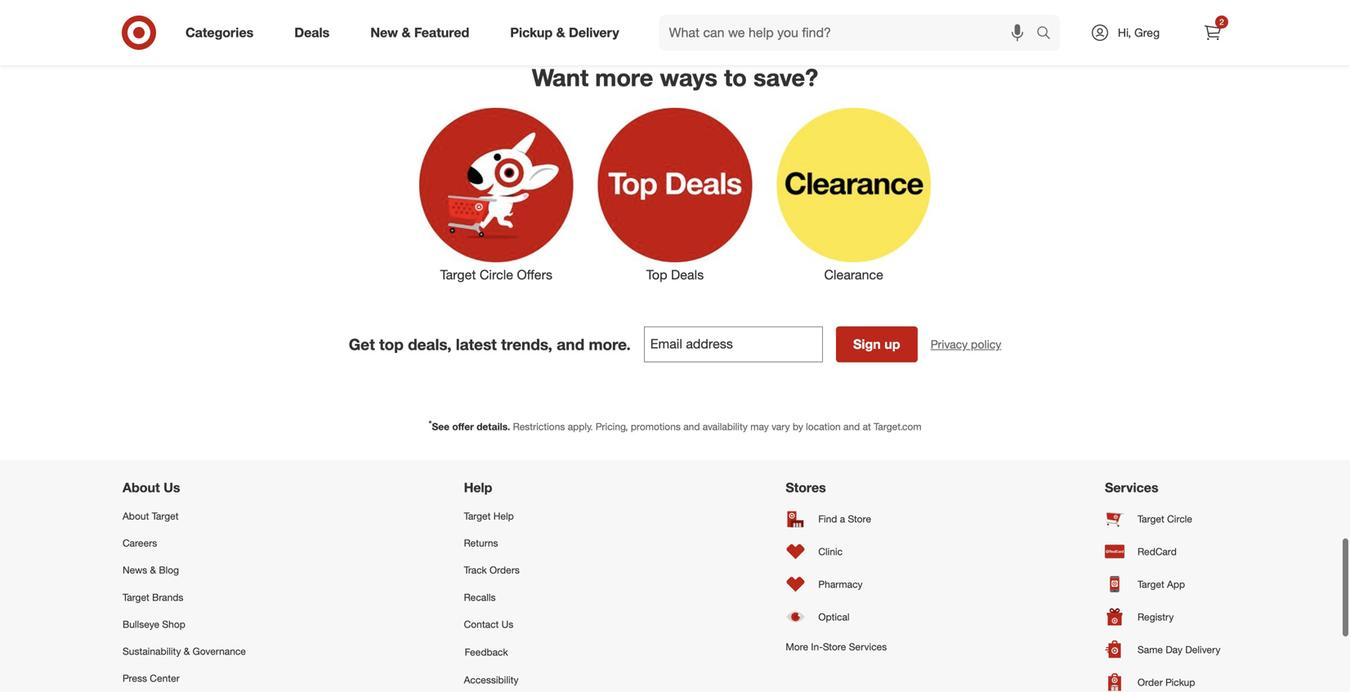 Task type: describe. For each thing, give the bounding box(es) containing it.
new & featured
[[371, 25, 469, 41]]

bullseye
[[123, 616, 159, 628]]

store for a
[[848, 510, 871, 523]]

categories link
[[172, 15, 274, 51]]

delivery for same day delivery
[[1186, 641, 1221, 653]]

up
[[885, 334, 900, 350]]

find a store link
[[786, 500, 887, 533]]

clearance
[[824, 264, 884, 280]]

location
[[806, 418, 841, 431]]

more.
[[589, 333, 631, 351]]

offer
[[452, 418, 474, 431]]

circle for target circle offers
[[480, 264, 513, 280]]

registry link
[[1105, 598, 1228, 631]]

optical link
[[786, 598, 887, 631]]

target circle offers link
[[407, 102, 586, 282]]

pickup & delivery link
[[496, 15, 640, 51]]

2
[[1220, 17, 1224, 27]]

top deals
[[646, 264, 704, 280]]

bullseye shop
[[123, 616, 185, 628]]

& for new
[[402, 25, 411, 41]]

*
[[429, 416, 432, 427]]

promotions
[[631, 418, 681, 431]]

hi,
[[1118, 25, 1132, 40]]

availability
[[703, 418, 748, 431]]

us for contact us
[[502, 616, 514, 628]]

us for about us
[[164, 477, 180, 493]]

order
[[1138, 674, 1163, 686]]

contact
[[464, 616, 499, 628]]

blog
[[159, 562, 179, 574]]

2 horizontal spatial and
[[844, 418, 860, 431]]

about for about us
[[123, 477, 160, 493]]

target circle
[[1138, 510, 1193, 523]]

* see offer details. restrictions apply. pricing, promotions and availability may vary by location and at target.com
[[429, 416, 922, 431]]

more
[[595, 60, 654, 89]]

2 link
[[1195, 15, 1231, 51]]

center
[[150, 670, 180, 682]]

press
[[123, 670, 147, 682]]

about target
[[123, 508, 179, 520]]

latest
[[456, 333, 497, 351]]

clearance link
[[765, 102, 943, 282]]

ways
[[660, 60, 718, 89]]

& for sustainability
[[184, 643, 190, 655]]

governance
[[193, 643, 246, 655]]

about us
[[123, 477, 180, 493]]

find
[[819, 510, 837, 523]]

see
[[432, 418, 450, 431]]

1 horizontal spatial help
[[494, 508, 514, 520]]

deals link
[[281, 15, 350, 51]]

target brands link
[[123, 581, 246, 609]]

careers
[[123, 535, 157, 547]]

returns
[[464, 535, 498, 547]]

privacy policy
[[931, 335, 1002, 349]]

sustainability & governance link
[[123, 636, 246, 663]]

greg
[[1135, 25, 1160, 40]]

What can we help you find? suggestions appear below search field
[[659, 15, 1041, 51]]

sign
[[853, 334, 881, 350]]

target help
[[464, 508, 514, 520]]

target circle offers
[[440, 264, 553, 280]]

1 horizontal spatial and
[[684, 418, 700, 431]]

categories
[[186, 25, 254, 41]]

a
[[840, 510, 845, 523]]

top
[[646, 264, 668, 280]]

target app link
[[1105, 566, 1228, 598]]

offers
[[517, 264, 553, 280]]

news & blog
[[123, 562, 179, 574]]

more
[[786, 638, 809, 651]]

top deals link
[[586, 102, 765, 282]]

trends,
[[501, 333, 553, 351]]

want more ways to save?
[[532, 60, 819, 89]]

at
[[863, 418, 871, 431]]

sustainability & governance
[[123, 643, 246, 655]]

search button
[[1029, 15, 1069, 54]]

new & featured link
[[357, 15, 490, 51]]

deals,
[[408, 333, 452, 351]]



Task type: locate. For each thing, give the bounding box(es) containing it.
1 vertical spatial services
[[849, 638, 887, 651]]

and left availability
[[684, 418, 700, 431]]

pharmacy link
[[786, 566, 887, 598]]

get
[[349, 333, 375, 351]]

target for target circle offers
[[440, 264, 476, 280]]

target down the news
[[123, 589, 149, 601]]

us right contact
[[502, 616, 514, 628]]

target inside "target circle offers" link
[[440, 264, 476, 280]]

0 horizontal spatial us
[[164, 477, 180, 493]]

contact us
[[464, 616, 514, 628]]

target for target circle
[[1138, 510, 1165, 523]]

0 horizontal spatial store
[[823, 638, 846, 651]]

circle for target circle
[[1167, 510, 1193, 523]]

pickup
[[510, 25, 553, 41], [1166, 674, 1196, 686]]

0 vertical spatial us
[[164, 477, 180, 493]]

stores
[[786, 477, 826, 493]]

target for target brands
[[123, 589, 149, 601]]

0 vertical spatial services
[[1105, 477, 1159, 493]]

&
[[402, 25, 411, 41], [556, 25, 565, 41], [150, 562, 156, 574], [184, 643, 190, 655]]

recalls
[[464, 589, 496, 601]]

by
[[793, 418, 803, 431]]

1 vertical spatial help
[[494, 508, 514, 520]]

target
[[440, 264, 476, 280], [152, 508, 179, 520], [464, 508, 491, 520], [1138, 510, 1165, 523], [1138, 576, 1165, 588], [123, 589, 149, 601]]

circle up the redcard link
[[1167, 510, 1193, 523]]

services
[[1105, 477, 1159, 493], [849, 638, 887, 651]]

0 vertical spatial circle
[[480, 264, 513, 280]]

store right a
[[848, 510, 871, 523]]

apply.
[[568, 418, 593, 431]]

& right new
[[402, 25, 411, 41]]

services down optical link
[[849, 638, 887, 651]]

app
[[1167, 576, 1185, 588]]

order pickup link
[[1105, 664, 1228, 692]]

search
[[1029, 26, 1069, 42]]

delivery
[[569, 25, 619, 41], [1186, 641, 1221, 653]]

0 horizontal spatial pickup
[[510, 25, 553, 41]]

about up about target
[[123, 477, 160, 493]]

in-
[[811, 638, 823, 651]]

news
[[123, 562, 147, 574]]

0 vertical spatial store
[[848, 510, 871, 523]]

target left app on the bottom
[[1138, 576, 1165, 588]]

and left at
[[844, 418, 860, 431]]

1 vertical spatial about
[[123, 508, 149, 520]]

& down 'bullseye shop' link at the left bottom of the page
[[184, 643, 190, 655]]

1 vertical spatial store
[[823, 638, 846, 651]]

bullseye shop link
[[123, 609, 246, 636]]

us up about target link
[[164, 477, 180, 493]]

target inside target circle link
[[1138, 510, 1165, 523]]

more in-store services
[[786, 638, 887, 651]]

target circle link
[[1105, 500, 1228, 533]]

store for in-
[[823, 638, 846, 651]]

1 horizontal spatial us
[[502, 616, 514, 628]]

0 horizontal spatial services
[[849, 638, 887, 651]]

0 vertical spatial pickup
[[510, 25, 553, 41]]

hi, greg
[[1118, 25, 1160, 40]]

circle inside "target circle offers" link
[[480, 264, 513, 280]]

pickup & delivery
[[510, 25, 619, 41]]

deals right top
[[671, 264, 704, 280]]

sign up
[[853, 334, 900, 350]]

may
[[751, 418, 769, 431]]

1 vertical spatial delivery
[[1186, 641, 1221, 653]]

target for target help
[[464, 508, 491, 520]]

0 horizontal spatial and
[[557, 333, 585, 351]]

target brands
[[123, 589, 183, 601]]

delivery right day
[[1186, 641, 1221, 653]]

restrictions
[[513, 418, 565, 431]]

policy
[[971, 335, 1002, 349]]

press center
[[123, 670, 180, 682]]

pickup up 'want'
[[510, 25, 553, 41]]

0 horizontal spatial help
[[464, 477, 492, 493]]

circle left offers in the left top of the page
[[480, 264, 513, 280]]

target down about us
[[152, 508, 179, 520]]

1 horizontal spatial circle
[[1167, 510, 1193, 523]]

0 vertical spatial delivery
[[569, 25, 619, 41]]

target inside target help link
[[464, 508, 491, 520]]

returns link
[[464, 527, 568, 554]]

services up the target circle
[[1105, 477, 1159, 493]]

1 horizontal spatial services
[[1105, 477, 1159, 493]]

target up latest at the left of the page
[[440, 264, 476, 280]]

same
[[1138, 641, 1163, 653]]

featured
[[414, 25, 469, 41]]

more in-store services link
[[786, 631, 887, 658]]

store down optical link
[[823, 638, 846, 651]]

shop
[[162, 616, 185, 628]]

0 horizontal spatial deals
[[294, 25, 330, 41]]

1 vertical spatial us
[[502, 616, 514, 628]]

2 about from the top
[[123, 508, 149, 520]]

target app
[[1138, 576, 1185, 588]]

target inside about target link
[[152, 508, 179, 520]]

help up target help at the bottom left
[[464, 477, 492, 493]]

& for news
[[150, 562, 156, 574]]

0 vertical spatial deals
[[294, 25, 330, 41]]

save?
[[754, 60, 819, 89]]

pickup right order
[[1166, 674, 1196, 686]]

and left more.
[[557, 333, 585, 351]]

target inside 'target app' link
[[1138, 576, 1165, 588]]

target.com
[[874, 418, 922, 431]]

store
[[848, 510, 871, 523], [823, 638, 846, 651]]

None text field
[[644, 324, 823, 360]]

1 horizontal spatial deals
[[671, 264, 704, 280]]

0 vertical spatial about
[[123, 477, 160, 493]]

privacy
[[931, 335, 968, 349]]

orders
[[490, 562, 520, 574]]

help up 'returns' link
[[494, 508, 514, 520]]

& inside 'link'
[[184, 643, 190, 655]]

0 horizontal spatial delivery
[[569, 25, 619, 41]]

feedback
[[465, 644, 508, 656]]

target up returns
[[464, 508, 491, 520]]

circle
[[480, 264, 513, 280], [1167, 510, 1193, 523]]

new
[[371, 25, 398, 41]]

us
[[164, 477, 180, 493], [502, 616, 514, 628]]

same day delivery
[[1138, 641, 1221, 653]]

0 vertical spatial help
[[464, 477, 492, 493]]

recalls link
[[464, 581, 568, 609]]

about up careers
[[123, 508, 149, 520]]

redcard
[[1138, 543, 1177, 555]]

1 vertical spatial pickup
[[1166, 674, 1196, 686]]

about for about target
[[123, 508, 149, 520]]

deals left new
[[294, 25, 330, 41]]

1 vertical spatial circle
[[1167, 510, 1193, 523]]

get top deals, latest trends, and more.
[[349, 333, 631, 351]]

top
[[379, 333, 404, 351]]

1 about from the top
[[123, 477, 160, 493]]

pricing,
[[596, 418, 628, 431]]

delivery up the more at the top
[[569, 25, 619, 41]]

details.
[[477, 418, 510, 431]]

target up the redcard
[[1138, 510, 1165, 523]]

1 horizontal spatial delivery
[[1186, 641, 1221, 653]]

& left blog
[[150, 562, 156, 574]]

& for pickup
[[556, 25, 565, 41]]

& up 'want'
[[556, 25, 565, 41]]

feedback button
[[464, 636, 568, 664]]

clinic
[[819, 543, 843, 555]]

1 horizontal spatial store
[[848, 510, 871, 523]]

target help link
[[464, 500, 568, 527]]

want
[[532, 60, 589, 89]]

redcard link
[[1105, 533, 1228, 566]]

1 vertical spatial deals
[[671, 264, 704, 280]]

order pickup
[[1138, 674, 1196, 686]]

0 horizontal spatial circle
[[480, 264, 513, 280]]

registry
[[1138, 608, 1174, 621]]

vary
[[772, 418, 790, 431]]

deals
[[294, 25, 330, 41], [671, 264, 704, 280]]

same day delivery link
[[1105, 631, 1228, 664]]

pharmacy
[[819, 576, 863, 588]]

target for target app
[[1138, 576, 1165, 588]]

clinic link
[[786, 533, 887, 566]]

track
[[464, 562, 487, 574]]

accessibility
[[464, 672, 519, 684]]

brands
[[152, 589, 183, 601]]

target inside target brands link
[[123, 589, 149, 601]]

delivery for pickup & delivery
[[569, 25, 619, 41]]

1 horizontal spatial pickup
[[1166, 674, 1196, 686]]

contact us link
[[464, 609, 568, 636]]

press center link
[[123, 663, 246, 690]]

to
[[724, 60, 747, 89]]

track orders
[[464, 562, 520, 574]]

circle inside target circle link
[[1167, 510, 1193, 523]]

optical
[[819, 608, 850, 621]]

track orders link
[[464, 554, 568, 581]]

privacy policy link
[[931, 334, 1002, 350]]



Task type: vqa. For each thing, say whether or not it's contained in the screenshot.
second / from right
no



